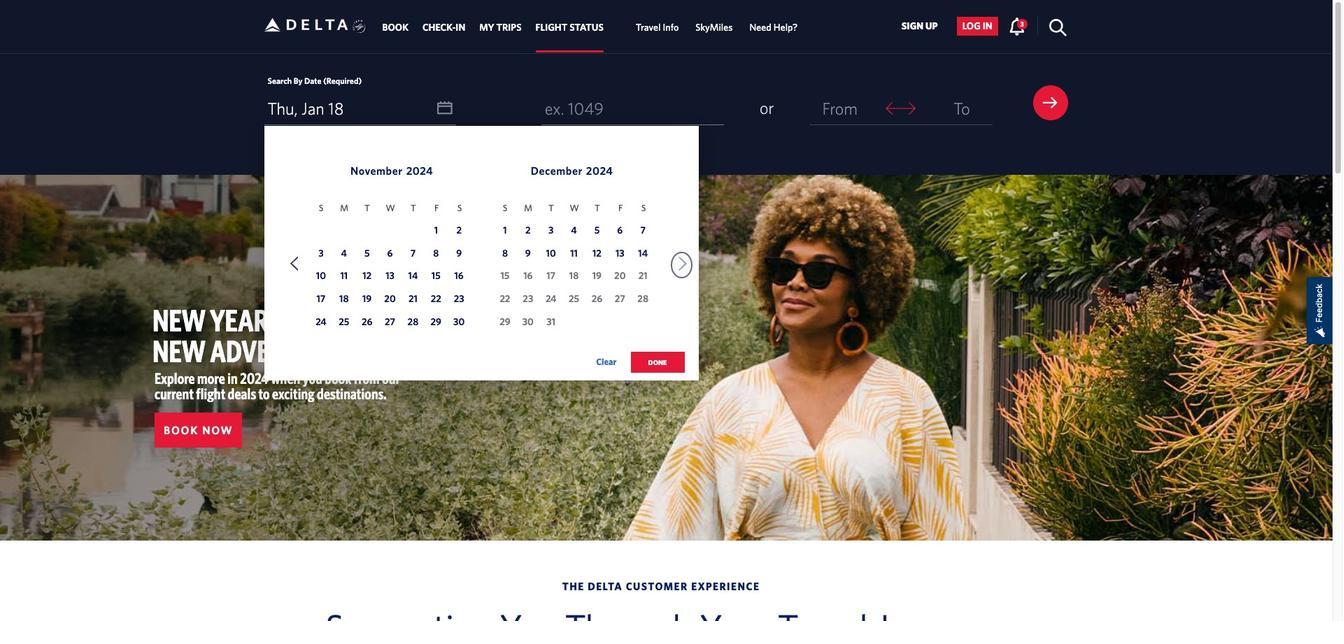 Task type: locate. For each thing, give the bounding box(es) containing it.
5 link
[[588, 222, 606, 240], [358, 245, 376, 263]]

2 1 link from the left
[[496, 222, 514, 240]]

1 29 from the left
[[431, 316, 441, 327]]

18 link
[[335, 291, 353, 309]]

1 8 link from the left
[[427, 245, 445, 263]]

1 horizontal spatial 10 link
[[542, 245, 560, 263]]

30 left "31"
[[522, 316, 534, 327]]

t down the december 2024
[[595, 203, 600, 213]]

0 horizontal spatial 16
[[454, 270, 464, 281]]

in
[[456, 22, 465, 33]]

2 1 from the left
[[503, 224, 507, 235]]

0 horizontal spatial 30
[[453, 316, 465, 327]]

1 horizontal spatial 29
[[500, 316, 510, 327]]

1 m from the left
[[340, 203, 348, 213]]

8
[[433, 247, 439, 258], [502, 247, 508, 258]]

27
[[615, 293, 625, 304], [385, 316, 395, 327]]

3 right "log in"
[[1020, 19, 1024, 28]]

2 for november 2024
[[456, 224, 462, 235]]

1 vertical spatial 5 link
[[358, 245, 376, 263]]

1 link for december 2024
[[496, 222, 514, 240]]

5 link down the december 2024
[[588, 222, 606, 240]]

10 for the right 10 link
[[546, 247, 556, 258]]

book
[[382, 22, 408, 33], [164, 424, 199, 437]]

2 f from the left
[[618, 203, 623, 213]]

1 horizontal spatial 3 link
[[542, 222, 560, 240]]

0 horizontal spatial 7 link
[[404, 245, 422, 263]]

3 link
[[1008, 17, 1027, 35], [542, 222, 560, 240], [312, 245, 330, 263]]

0 vertical spatial 10
[[546, 247, 556, 258]]

2 link down december at the top left of page
[[519, 222, 537, 240]]

24
[[546, 293, 556, 304], [316, 316, 326, 327]]

1 1 from the left
[[434, 224, 438, 235]]

23 right 23 'link'
[[523, 293, 533, 304]]

1 horizontal spatial 16
[[523, 270, 533, 281]]

1 horizontal spatial 6 link
[[611, 222, 629, 240]]

1 vertical spatial 26
[[362, 316, 372, 327]]

1 horizontal spatial 2024
[[406, 165, 433, 177]]

search
[[268, 75, 292, 85]]

in right more at the left
[[227, 369, 238, 387]]

s
[[319, 203, 323, 213], [457, 203, 462, 213], [503, 203, 507, 213], [641, 203, 646, 213]]

1 horizontal spatial 17
[[546, 270, 555, 281]]

21
[[638, 270, 647, 281], [408, 293, 418, 304]]

1 horizontal spatial 25
[[569, 293, 579, 304]]

0 vertical spatial 3
[[1020, 19, 1024, 28]]

0 vertical spatial 7
[[640, 224, 646, 235]]

1 vertical spatial 12
[[362, 270, 372, 281]]

info
[[663, 22, 679, 33]]

13 for the leftmost 13 link
[[386, 270, 394, 281]]

new
[[152, 302, 206, 338], [152, 333, 206, 369]]

23 inside 'link'
[[454, 293, 464, 304]]

1 horizontal spatial 11 link
[[565, 245, 583, 263]]

tab list containing book
[[375, 0, 806, 53]]

5 down the december 2024
[[594, 224, 600, 235]]

0 horizontal spatial 28
[[408, 316, 418, 327]]

december 2024
[[531, 165, 613, 177]]

1 w from the left
[[386, 203, 395, 213]]

9 link
[[450, 245, 468, 263], [519, 245, 537, 263]]

from link
[[809, 92, 870, 124]]

1 horizontal spatial 15
[[500, 270, 510, 281]]

from
[[354, 369, 380, 387]]

7 for bottommost 7 link
[[410, 247, 416, 258]]

3 link up the 17 link on the left of the page
[[312, 245, 330, 263]]

2 w from the left
[[570, 203, 579, 213]]

0 horizontal spatial 8 link
[[427, 245, 445, 263]]

0 vertical spatial 18
[[328, 98, 344, 118]]

0 horizontal spatial 1
[[434, 224, 438, 235]]

2
[[456, 224, 462, 235], [525, 224, 531, 235]]

2024 for november 2024
[[406, 165, 433, 177]]

1 horizontal spatial 19
[[592, 270, 602, 281]]

1 horizontal spatial 3
[[548, 224, 554, 235]]

10 link up the 17 link on the left of the page
[[312, 268, 330, 286]]

book now link
[[155, 413, 242, 448]]

2024 left when
[[240, 369, 269, 387]]

1 horizontal spatial 8 link
[[496, 245, 514, 263]]

1 vertical spatial 4
[[341, 247, 347, 258]]

0 vertical spatial 17
[[546, 270, 555, 281]]

1 vertical spatial 21
[[408, 293, 418, 304]]

december
[[531, 165, 583, 177]]

f
[[434, 203, 439, 213], [618, 203, 623, 213]]

0 horizontal spatial 11
[[340, 270, 348, 281]]

30 down 23 'link'
[[453, 316, 465, 327]]

1 2 link from the left
[[450, 222, 468, 240]]

12
[[592, 247, 601, 258], [362, 270, 372, 281]]

log in button
[[957, 17, 998, 36]]

2 2 from the left
[[525, 224, 531, 235]]

24 up "31"
[[546, 293, 556, 304]]

2 23 from the left
[[523, 293, 533, 304]]

0 horizontal spatial 15
[[431, 270, 441, 281]]

2 vertical spatial 3
[[318, 247, 324, 258]]

1 vertical spatial 12 link
[[358, 268, 376, 286]]

1 horizontal spatial 2
[[525, 224, 531, 235]]

by
[[294, 75, 302, 85]]

3 t from the left
[[548, 203, 554, 213]]

1 vertical spatial 17
[[317, 293, 326, 304]]

29 left "31"
[[500, 316, 510, 327]]

2 s from the left
[[457, 203, 462, 213]]

0 vertical spatial 11 link
[[565, 245, 583, 263]]

2 9 from the left
[[525, 247, 531, 258]]

10 link
[[542, 245, 560, 263], [312, 268, 330, 286]]

16 right 16 link
[[523, 270, 533, 281]]

23 link
[[450, 291, 468, 309]]

w down "november 2024" at left top
[[386, 203, 395, 213]]

t down november
[[364, 203, 370, 213]]

1 link
[[427, 222, 445, 240], [496, 222, 514, 240]]

10 up "31"
[[546, 247, 556, 258]]

2 link for december 2024
[[519, 222, 537, 240]]

check-
[[422, 22, 456, 33]]

6 link
[[611, 222, 629, 240], [381, 245, 399, 263]]

27 down 20 link
[[385, 316, 395, 327]]

26 down 19 link
[[362, 316, 372, 327]]

0 vertical spatial 11
[[570, 247, 578, 258]]

1 horizontal spatial 2 link
[[519, 222, 537, 240]]

3 up the 17 link on the left of the page
[[318, 247, 324, 258]]

3 link down december at the top left of page
[[542, 222, 560, 240]]

0 horizontal spatial 25
[[339, 316, 349, 327]]

date
[[304, 75, 321, 85]]

0 horizontal spatial in
[[227, 369, 238, 387]]

when
[[271, 369, 300, 387]]

0 horizontal spatial 13 link
[[381, 268, 399, 286]]

f for november 2024
[[434, 203, 439, 213]]

9
[[456, 247, 462, 258], [525, 247, 531, 258]]

book inside 'book now' link
[[164, 424, 199, 437]]

2 horizontal spatial 2024
[[586, 165, 613, 177]]

22
[[431, 293, 441, 304], [500, 293, 510, 304]]

4
[[571, 224, 577, 235], [341, 247, 347, 258]]

my trips link
[[479, 15, 522, 40]]

flight status
[[536, 22, 604, 33]]

to
[[954, 98, 970, 118]]

1 vertical spatial 5
[[364, 247, 370, 258]]

0 vertical spatial 4
[[571, 224, 577, 235]]

24 down the 17 link on the left of the page
[[316, 316, 326, 327]]

1 horizontal spatial 20
[[614, 270, 626, 281]]

travel
[[636, 22, 661, 33]]

26 up clear
[[592, 293, 602, 304]]

19
[[592, 270, 602, 281], [362, 293, 372, 304]]

1 horizontal spatial 1 link
[[496, 222, 514, 240]]

1 horizontal spatial 6
[[617, 224, 623, 235]]

0 vertical spatial 14
[[638, 247, 648, 258]]

1 f from the left
[[434, 203, 439, 213]]

0 horizontal spatial 19
[[362, 293, 372, 304]]

0 horizontal spatial 1 link
[[427, 222, 445, 240]]

0 vertical spatial 10 link
[[542, 245, 560, 263]]

8 link
[[427, 245, 445, 263], [496, 245, 514, 263]]

11 for the top 11 link
[[570, 247, 578, 258]]

in
[[983, 20, 992, 32], [227, 369, 238, 387]]

0 horizontal spatial 7
[[410, 247, 416, 258]]

in right log
[[983, 20, 992, 32]]

19 link
[[358, 291, 376, 309]]

1 horizontal spatial w
[[570, 203, 579, 213]]

28 up the done
[[637, 293, 648, 304]]

2024 for december 2024
[[586, 165, 613, 177]]

2024 right december at the top left of page
[[586, 165, 613, 177]]

2 horizontal spatial 3
[[1020, 19, 1024, 28]]

1 horizontal spatial 26
[[592, 293, 602, 304]]

1 horizontal spatial 5
[[594, 224, 600, 235]]

30
[[453, 316, 465, 327], [522, 316, 534, 327]]

5 link up 19 link
[[358, 245, 376, 263]]

29 down 22 link on the left top of the page
[[431, 316, 441, 327]]

0 horizontal spatial 10 link
[[312, 268, 330, 286]]

4 s from the left
[[641, 203, 646, 213]]

0 horizontal spatial 22
[[431, 293, 441, 304]]

travel info
[[636, 22, 679, 33]]

1 horizontal spatial 14
[[638, 247, 648, 258]]

18
[[328, 98, 344, 118], [569, 270, 579, 281], [339, 293, 349, 304]]

2 16 from the left
[[523, 270, 533, 281]]

1 15 from the left
[[431, 270, 441, 281]]

0 vertical spatial 7 link
[[634, 222, 652, 240]]

up
[[925, 20, 938, 32]]

w for december
[[570, 203, 579, 213]]

1 8 from the left
[[433, 247, 439, 258]]

0 horizontal spatial 2024
[[240, 369, 269, 387]]

22 right 23 'link'
[[500, 293, 510, 304]]

0 vertical spatial 27
[[615, 293, 625, 304]]

1 9 from the left
[[456, 247, 462, 258]]

22 down 15 link
[[431, 293, 441, 304]]

2 vertical spatial 18
[[339, 293, 349, 304]]

20 link
[[381, 291, 399, 309]]

7 link
[[634, 222, 652, 240], [404, 245, 422, 263]]

2 29 from the left
[[500, 316, 510, 327]]

10 up the 17 link on the left of the page
[[316, 270, 326, 281]]

1 1 link from the left
[[427, 222, 445, 240]]

1 vertical spatial 11 link
[[335, 268, 353, 286]]

1 vertical spatial 7 link
[[404, 245, 422, 263]]

28 down 21 link
[[408, 316, 418, 327]]

0 horizontal spatial 17
[[317, 293, 326, 304]]

13 link
[[611, 245, 629, 263], [381, 268, 399, 286]]

26
[[592, 293, 602, 304], [362, 316, 372, 327]]

1 vertical spatial 13 link
[[381, 268, 399, 286]]

31
[[547, 316, 555, 327]]

28 link
[[404, 314, 422, 332]]

2 for december 2024
[[525, 224, 531, 235]]

1 vertical spatial 19
[[362, 293, 372, 304]]

5 up 19 link
[[364, 247, 370, 258]]

16 right 15 link
[[454, 270, 464, 281]]

3 down december at the top left of page
[[548, 224, 554, 235]]

1 horizontal spatial 23
[[523, 293, 533, 304]]

1 horizontal spatial m
[[524, 203, 532, 213]]

1 vertical spatial 27
[[385, 316, 395, 327]]

1 22 from the left
[[431, 293, 441, 304]]

27 up clear
[[615, 293, 625, 304]]

0 vertical spatial book
[[382, 22, 408, 33]]

1 2 from the left
[[456, 224, 462, 235]]

4 t from the left
[[595, 203, 600, 213]]

1 30 from the left
[[453, 316, 465, 327]]

0 horizontal spatial 20
[[384, 293, 396, 304]]

25 link
[[335, 314, 353, 332]]

2 new from the top
[[152, 333, 206, 369]]

20
[[614, 270, 626, 281], [384, 293, 396, 304]]

m for december
[[524, 203, 532, 213]]

0 horizontal spatial 2 link
[[450, 222, 468, 240]]

4 link down the december 2024
[[565, 222, 583, 240]]

1 horizontal spatial 14 link
[[634, 245, 652, 263]]

in inside button
[[983, 20, 992, 32]]

w down the december 2024
[[570, 203, 579, 213]]

4 up 18 'link'
[[341, 247, 347, 258]]

2 2 link from the left
[[519, 222, 537, 240]]

28
[[637, 293, 648, 304], [408, 316, 418, 327]]

0 horizontal spatial 12
[[362, 270, 372, 281]]

1 vertical spatial 14
[[408, 270, 418, 281]]

clear button
[[596, 352, 617, 373]]

13
[[615, 247, 624, 258], [386, 270, 394, 281]]

3
[[1020, 19, 1024, 28], [548, 224, 554, 235], [318, 247, 324, 258]]

1 horizontal spatial 9
[[525, 247, 531, 258]]

2 22 from the left
[[500, 293, 510, 304]]

year,
[[210, 302, 274, 338]]

t down december at the top left of page
[[548, 203, 554, 213]]

0 horizontal spatial 2
[[456, 224, 462, 235]]

17 up "31"
[[546, 270, 555, 281]]

2 30 from the left
[[522, 316, 534, 327]]

2 link up 16 link
[[450, 222, 468, 240]]

0 vertical spatial 5 link
[[588, 222, 606, 240]]

0 horizontal spatial 13
[[386, 270, 394, 281]]

17 left 18 'link'
[[317, 293, 326, 304]]

10 link up "31"
[[542, 245, 560, 263]]

1 vertical spatial 6 link
[[381, 245, 399, 263]]

2 m from the left
[[524, 203, 532, 213]]

status
[[570, 22, 604, 33]]

5
[[594, 224, 600, 235], [364, 247, 370, 258]]

4 down the december 2024
[[571, 224, 577, 235]]

2 t from the left
[[411, 203, 416, 213]]

4 link up 18 'link'
[[335, 245, 353, 263]]

1 vertical spatial book
[[164, 424, 199, 437]]

3 link right "log in"
[[1008, 17, 1027, 35]]

16
[[454, 270, 464, 281], [523, 270, 533, 281]]

1 horizontal spatial 30
[[522, 316, 534, 327]]

1 vertical spatial 4 link
[[335, 245, 353, 263]]

2024 right november
[[406, 165, 433, 177]]

log
[[962, 20, 981, 32]]

15 right 16 link
[[500, 270, 510, 281]]

0 horizontal spatial m
[[340, 203, 348, 213]]

1 vertical spatial 11
[[340, 270, 348, 281]]

10
[[546, 247, 556, 258], [316, 270, 326, 281]]

book right skyteam image
[[382, 22, 408, 33]]

1 horizontal spatial 24
[[546, 293, 556, 304]]

tab list
[[375, 0, 806, 53]]

0 vertical spatial 12 link
[[588, 245, 606, 263]]

1 23 from the left
[[454, 293, 464, 304]]

2 8 from the left
[[502, 247, 508, 258]]

7
[[640, 224, 646, 235], [410, 247, 416, 258]]

15 left 16 link
[[431, 270, 441, 281]]

1 horizontal spatial 13 link
[[611, 245, 629, 263]]

22 inside 22 link
[[431, 293, 441, 304]]

book left "now"
[[164, 424, 199, 437]]

23 down 16 link
[[454, 293, 464, 304]]

t down "november 2024" at left top
[[411, 203, 416, 213]]

Search By Date (Required) text field
[[264, 92, 456, 125]]



Task type: vqa. For each thing, say whether or not it's contained in the screenshot.


Task type: describe. For each thing, give the bounding box(es) containing it.
need help?
[[749, 22, 798, 33]]

book for book
[[382, 22, 408, 33]]

2 8 link from the left
[[496, 245, 514, 263]]

november 2024
[[350, 165, 433, 177]]

2024 inside explore more in 2024 when you book from our current flight deals to exciting destinations.
[[240, 369, 269, 387]]

12 for 12 link to the top
[[592, 247, 601, 258]]

experience
[[691, 581, 760, 593]]

destinations.
[[317, 385, 387, 402]]

0 vertical spatial 3 link
[[1008, 17, 1027, 35]]

0 horizontal spatial 4 link
[[335, 245, 353, 263]]

need
[[749, 22, 771, 33]]

need help? link
[[749, 15, 798, 40]]

1 vertical spatial 10 link
[[312, 268, 330, 286]]

sign
[[901, 20, 923, 32]]

1 9 link from the left
[[450, 245, 468, 263]]

1 horizontal spatial 5 link
[[588, 222, 606, 240]]

book link
[[382, 15, 408, 40]]

1 new from the top
[[152, 302, 206, 338]]

1 vertical spatial 3 link
[[542, 222, 560, 240]]

26 inside 26 link
[[362, 316, 372, 327]]

0 horizontal spatial 11 link
[[335, 268, 353, 286]]

1 horizontal spatial 27
[[615, 293, 625, 304]]

8 for 2nd 8 link from the right
[[433, 247, 439, 258]]

2 link for november 2024
[[450, 222, 468, 240]]

in inside explore more in 2024 when you book from our current flight deals to exciting destinations.
[[227, 369, 238, 387]]

16 link
[[450, 268, 468, 286]]

trips
[[496, 22, 522, 33]]

18 inside 18 'link'
[[339, 293, 349, 304]]

1 for december 2024
[[503, 224, 507, 235]]

skymiles link
[[695, 15, 733, 40]]

from
[[822, 98, 857, 118]]

thu, jan 18 button
[[264, 92, 456, 124]]

17 link
[[312, 291, 330, 309]]

book for book now
[[164, 424, 199, 437]]

search by date (required)
[[268, 75, 362, 85]]

1 vertical spatial 28
[[408, 316, 418, 327]]

explore more in 2024 when you book from our current flight deals to exciting destinations. link
[[155, 369, 400, 402]]

my
[[479, 22, 494, 33]]

22 link
[[427, 291, 445, 309]]

jan
[[302, 98, 324, 118]]

1 horizontal spatial 4
[[571, 224, 577, 235]]

check-in
[[422, 22, 465, 33]]

travel info link
[[636, 15, 679, 40]]

30 link
[[450, 314, 468, 332]]

1 for november 2024
[[434, 224, 438, 235]]

w for november
[[386, 203, 395, 213]]

0 horizontal spatial 3
[[318, 247, 324, 258]]

11 for the leftmost 11 link
[[340, 270, 348, 281]]

0 horizontal spatial 5 link
[[358, 245, 376, 263]]

november
[[350, 165, 403, 177]]

deals
[[228, 385, 256, 402]]

flight
[[196, 385, 225, 402]]

explore more in 2024 when you book from our current flight deals to exciting destinations.
[[155, 369, 400, 402]]

(required)
[[323, 75, 362, 85]]

29 link
[[427, 314, 445, 332]]

sign up link
[[896, 17, 943, 36]]

or
[[760, 98, 774, 117]]

ex. 1049 number field
[[541, 92, 724, 125]]

14 for top 14 link
[[638, 247, 648, 258]]

new year, new adventures
[[152, 302, 357, 369]]

1 vertical spatial 18
[[569, 270, 579, 281]]

help?
[[774, 22, 798, 33]]

7 for rightmost 7 link
[[640, 224, 646, 235]]

21 inside 21 link
[[408, 293, 418, 304]]

1 16 from the left
[[454, 270, 464, 281]]

1 vertical spatial 14 link
[[404, 268, 422, 286]]

1 vertical spatial 25
[[339, 316, 349, 327]]

to
[[259, 385, 270, 402]]

15 link
[[427, 268, 445, 286]]

19 inside 19 link
[[362, 293, 372, 304]]

26 link
[[358, 314, 376, 332]]

2 9 link from the left
[[519, 245, 537, 263]]

done button
[[631, 352, 684, 373]]

my trips
[[479, 22, 522, 33]]

thu,
[[268, 98, 298, 118]]

explore
[[155, 369, 195, 387]]

0 vertical spatial 6
[[617, 224, 623, 235]]

you
[[303, 369, 322, 387]]

flight status link
[[536, 15, 604, 40]]

10 for 10 link to the bottom
[[316, 270, 326, 281]]

f for december 2024
[[618, 203, 623, 213]]

1 horizontal spatial 21
[[638, 270, 647, 281]]

thu, jan 18
[[268, 98, 344, 118]]

1 horizontal spatial 28
[[637, 293, 648, 304]]

2 15 from the left
[[500, 270, 510, 281]]

calendar expanded, use arrow keys to select date application
[[264, 126, 698, 388]]

1 vertical spatial 6
[[387, 247, 393, 258]]

book
[[325, 369, 351, 387]]

done
[[648, 358, 667, 367]]

1 s from the left
[[319, 203, 323, 213]]

skyteam image
[[352, 5, 366, 48]]

1 link for november 2024
[[427, 222, 445, 240]]

0 vertical spatial 6 link
[[611, 222, 629, 240]]

delta
[[588, 581, 623, 593]]

21 link
[[404, 291, 422, 309]]

0 vertical spatial 5
[[594, 224, 600, 235]]

1 t from the left
[[364, 203, 370, 213]]

3 s from the left
[[503, 203, 507, 213]]

18 inside thu, jan 18 popup button
[[328, 98, 344, 118]]

0 vertical spatial 25
[[569, 293, 579, 304]]

27 link
[[381, 314, 399, 332]]

more
[[197, 369, 225, 387]]

13 for the top 13 link
[[615, 247, 624, 258]]

0 vertical spatial 4 link
[[565, 222, 583, 240]]

14 for bottom 14 link
[[408, 270, 418, 281]]

0 horizontal spatial 5
[[364, 247, 370, 258]]

sign up
[[901, 20, 938, 32]]

flight
[[536, 22, 567, 33]]

exciting
[[272, 385, 315, 402]]

delta air lines image
[[264, 3, 348, 47]]

clear
[[596, 357, 617, 367]]

24 link
[[312, 314, 330, 332]]

1 vertical spatial 24
[[316, 316, 326, 327]]

to link
[[931, 92, 992, 124]]

0 vertical spatial 14 link
[[634, 245, 652, 263]]

adventures
[[210, 333, 357, 369]]

1 vertical spatial 20
[[384, 293, 396, 304]]

log in
[[962, 20, 992, 32]]

1 horizontal spatial 7 link
[[634, 222, 652, 240]]

the
[[562, 581, 585, 593]]

current
[[155, 385, 194, 402]]

2 vertical spatial 3 link
[[312, 245, 330, 263]]

8 for second 8 link from the left
[[502, 247, 508, 258]]

customer
[[626, 581, 688, 593]]

now
[[202, 424, 233, 437]]

the delta customer experience
[[562, 581, 760, 593]]

our
[[382, 369, 400, 387]]

12 for the bottommost 12 link
[[362, 270, 372, 281]]

0 vertical spatial 13 link
[[611, 245, 629, 263]]

m for november
[[340, 203, 348, 213]]

check-in link
[[422, 15, 465, 40]]

0 horizontal spatial 27
[[385, 316, 395, 327]]

skymiles
[[695, 22, 733, 33]]

0 vertical spatial 24
[[546, 293, 556, 304]]

book now
[[164, 424, 233, 437]]

0 vertical spatial 26
[[592, 293, 602, 304]]



